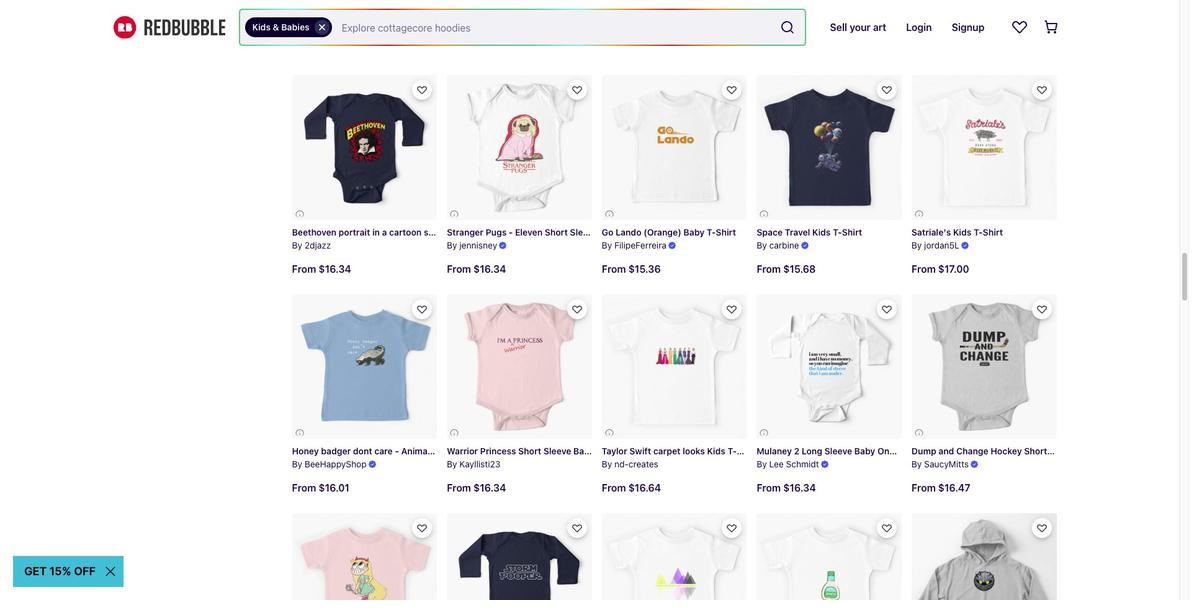 Task type: describe. For each thing, give the bounding box(es) containing it.
by agrapedesign
[[912, 21, 979, 31]]

$16.01 for hillary
[[319, 44, 350, 56]]

Kids & Babies field
[[240, 10, 805, 45]]

cartoon
[[389, 227, 422, 238]]

mulaney 2 long sleeve baby one-piece
[[757, 447, 922, 457]]

kids inside the "taylor swift carpet looks kids t-shirt by nd-creates"
[[707, 447, 726, 457]]

lee
[[769, 460, 784, 470]]

stranger
[[447, 227, 484, 238]]

meta knight mask kids pullover hoodie image
[[912, 514, 1057, 601]]

from for beethoven portrait in a cartoon style long sleeve baby one-piece
[[292, 264, 316, 275]]

raptor
[[633, 8, 661, 18]]

by saucymitts
[[912, 460, 969, 470]]

from for honey badger dont care - animal series baby t-shirt
[[292, 483, 316, 494]]

by carbine
[[757, 240, 799, 251]]

beehappyshop
[[305, 460, 367, 470]]

filipeferreira
[[615, 240, 667, 251]]

lando
[[616, 227, 642, 238]]

hilda and twig // hilda kids t-shirt by amanda wagner
[[447, 8, 592, 31]]

and for dump
[[939, 447, 954, 457]]

of
[[328, 8, 338, 18]]

jordan5l
[[924, 240, 960, 251]]

from $17.00
[[912, 264, 970, 275]]

survival
[[292, 8, 326, 18]]

sleeve right 2
[[825, 447, 852, 457]]

from $16.01 for hillary
[[292, 44, 350, 56]]

kids & babies button
[[245, 17, 332, 37]]

by for by agrapedesign
[[912, 21, 922, 31]]

$16.34 for mulaney 2 long sleeve baby one-piece
[[783, 483, 816, 494]]

by inside hilda and twig // hilda kids t-shirt by amanda wagner
[[447, 21, 457, 31]]

series
[[432, 447, 457, 457]]

go
[[602, 227, 614, 238]]

space travel kids t-shirt image
[[757, 75, 902, 220]]

survival of the fittest kids t-shirt
[[292, 8, 437, 18]]

long inside beethoven portrait in a cartoon style long sleeve baby one-piece by 2djazz
[[446, 227, 467, 238]]

from for warrior princess short sleeve baby one-piece
[[447, 483, 471, 494]]

from $15.36
[[602, 264, 661, 275]]

2 from $16.64 from the top
[[602, 483, 661, 494]]

swift
[[630, 447, 651, 457]]

2djazz
[[305, 240, 331, 251]]

short inside the warrior princess short sleeve baby one-piece by kayllisti23
[[518, 447, 541, 457]]

&
[[273, 22, 279, 32]]

by hillary white
[[292, 21, 355, 31]]

dont
[[353, 447, 372, 457]]

not a boy or a girl kids t-shirt image
[[602, 514, 747, 601]]

from for survival of the fittest kids t-shirt
[[292, 44, 316, 56]]

from for go lando (orange) baby t-shirt
[[602, 264, 626, 275]]

by for by saucymitts
[[912, 460, 922, 470]]

beethoven portrait in a cartoon style long sleeve baby one-piece image
[[292, 75, 437, 220]]

one- inside beethoven portrait in a cartoon style long sleeve baby one-piece by 2djazz
[[522, 227, 543, 238]]

looks
[[683, 447, 705, 457]]

kids up jordan5l
[[953, 227, 972, 238]]

from $16.34 for warrior princess short sleeve baby one-piece
[[447, 483, 506, 494]]

animal
[[401, 447, 430, 457]]

beethoven portrait in a cartoon style long sleeve baby one-piece by 2djazz
[[292, 227, 566, 251]]

0 vertical spatial -
[[509, 227, 513, 238]]

honey badger dont care - animal series baby t-shirt
[[292, 447, 512, 457]]

dump and change hockey short sleeve baby one-piece image
[[912, 295, 1057, 440]]

stranger pugs - eleven short sleeve baby one-piece image
[[447, 75, 592, 220]]

by for by lee schmidt
[[757, 460, 767, 470]]

go lando (orange) baby t-shirt image
[[602, 75, 747, 220]]

satriale's kids t-shirt image
[[912, 75, 1057, 220]]

fittest
[[358, 8, 385, 18]]

piece inside the warrior princess short sleeve baby one-piece by kayllisti23
[[618, 447, 641, 457]]

kids right travel on the right
[[813, 227, 831, 238]]

travel
[[785, 227, 810, 238]]

from for space travel kids t-shirt
[[757, 264, 781, 275]]

beethoven
[[292, 227, 336, 238]]

taylor swift carpet looks kids t-shirt image
[[602, 295, 747, 440]]

honey badger dont care - animal series baby t-shirt image
[[292, 295, 437, 440]]

space
[[757, 227, 783, 238]]

kayllisti23
[[460, 460, 501, 470]]

from for stranger pugs - eleven short sleeve baby one-piece
[[447, 264, 471, 275]]

by for by jordan5l
[[912, 240, 922, 251]]

care
[[375, 447, 393, 457]]

shirt inside the "taylor swift carpet looks kids t-shirt by nd-creates"
[[737, 447, 757, 457]]

from for hilda and twig // hilda kids t-shirt
[[447, 44, 471, 56]]

$14.98
[[474, 44, 506, 56]]

hillary
[[305, 21, 330, 31]]

by jordan5l
[[912, 240, 960, 251]]

one- inside the warrior princess short sleeve baby one-piece by kayllisti23
[[597, 447, 618, 457]]

amanda
[[460, 21, 492, 31]]

t- inside hilda and twig // hilda kids t-shirt by amanda wagner
[[563, 8, 572, 18]]

by filipeferreira
[[602, 240, 667, 251]]

by jennisney
[[447, 240, 497, 251]]

dump and change hockey short sleeve baby one-piece
[[912, 447, 1147, 457]]

twig
[[489, 8, 508, 18]]

1 hilda from the left
[[447, 8, 469, 18]]

2
[[794, 447, 800, 457]]

//
[[511, 8, 516, 18]]

short for from $16.34
[[545, 227, 568, 238]]

from $16.34 for stranger pugs - eleven short sleeve baby one-piece
[[447, 264, 506, 275]]

$16.47
[[938, 483, 971, 494]]

from $15.68
[[757, 264, 816, 275]]

stranger pugs - eleven short sleeve baby one-piece
[[447, 227, 667, 238]]

sleeve inside the warrior princess short sleeve baby one-piece by kayllisti23
[[544, 447, 571, 457]]

go lando (orange) baby t-shirt
[[602, 227, 736, 238]]

$16.34 for beethoven portrait in a cartoon style long sleeve baby one-piece
[[319, 264, 351, 275]]

shirt inside hilda and twig // hilda kids t-shirt by amanda wagner
[[572, 8, 592, 18]]

1 vertical spatial long
[[802, 447, 823, 457]]

mulaney 2 long sleeve baby one-piece image
[[757, 295, 902, 440]]

by for by hillary white
[[292, 21, 302, 31]]

satriale's kids t-shirt
[[912, 227, 1003, 238]]

from for mulaney 2 long sleeve baby one-piece
[[757, 483, 781, 494]]

kids inside hilda and twig // hilda kids t-shirt by amanda wagner
[[542, 8, 560, 18]]

from down "pocket"
[[602, 44, 626, 56]]

warrior
[[447, 447, 478, 457]]

$16.34 for warrior princess short sleeve baby one-piece
[[474, 483, 506, 494]]

from $16.01 for beehappyshop
[[292, 483, 350, 494]]



Task type: vqa. For each thing, say whether or not it's contained in the screenshot.


Task type: locate. For each thing, give the bounding box(es) containing it.
from $16.01 down by beehappyshop
[[292, 483, 350, 494]]

kids right //
[[542, 8, 560, 18]]

sleeve left taylor
[[544, 447, 571, 457]]

by for by jennisney
[[447, 240, 457, 251]]

1 horizontal spatial long
[[802, 447, 823, 457]]

pocket raptor t-shirt kids t-shirt
[[602, 8, 744, 18]]

from $16.34 down jennisney
[[447, 264, 506, 275]]

babies
[[281, 22, 310, 32]]

t-
[[408, 8, 417, 18], [563, 8, 572, 18], [663, 8, 672, 18], [715, 8, 724, 18], [833, 227, 842, 238], [707, 227, 716, 238], [974, 227, 983, 238], [483, 447, 492, 457], [728, 447, 737, 457]]

0 horizontal spatial hilda
[[447, 8, 469, 18]]

$16.01 down white
[[319, 44, 350, 56]]

from down babies
[[292, 44, 316, 56]]

$16.64 down the raptor
[[629, 44, 661, 56]]

wagner
[[495, 21, 526, 31]]

by for by beehappyshop
[[292, 460, 302, 470]]

2 $16.64 from the top
[[629, 483, 661, 494]]

shirt
[[417, 8, 437, 18], [572, 8, 592, 18], [672, 8, 692, 18], [724, 8, 744, 18], [842, 227, 862, 238], [716, 227, 736, 238], [983, 227, 1003, 238], [492, 447, 512, 457], [737, 447, 757, 457]]

long up by jennisney
[[446, 227, 467, 238]]

hockey
[[991, 447, 1022, 457]]

1 horizontal spatial short
[[545, 227, 568, 238]]

by down go
[[602, 240, 612, 251]]

0 vertical spatial $16.01
[[319, 44, 350, 56]]

by inside beethoven portrait in a cartoon style long sleeve baby one-piece by 2djazz
[[292, 240, 302, 251]]

1 horizontal spatial -
[[509, 227, 513, 238]]

creates
[[629, 460, 659, 470]]

and up amanda
[[471, 8, 486, 18]]

0 vertical spatial $16.64
[[629, 44, 661, 56]]

from down nd-
[[602, 483, 626, 494]]

1 vertical spatial -
[[395, 447, 399, 457]]

by beehappyshop
[[292, 460, 367, 470]]

in
[[372, 227, 380, 238]]

0 horizontal spatial and
[[471, 8, 486, 18]]

2 $16.01 from the top
[[319, 483, 350, 494]]

schmidt
[[786, 460, 819, 470]]

$16.34 down "2djazz"
[[319, 264, 351, 275]]

long right 2
[[802, 447, 823, 457]]

kids inside "button"
[[252, 22, 271, 32]]

kids left &
[[252, 22, 271, 32]]

taylor
[[602, 447, 627, 457]]

1 vertical spatial $16.64
[[629, 483, 661, 494]]

1 vertical spatial from $16.64
[[602, 483, 661, 494]]

by left "2djazz"
[[292, 240, 302, 251]]

from down "2djazz"
[[292, 264, 316, 275]]

agrapedesign
[[924, 21, 979, 31]]

dump
[[912, 447, 937, 457]]

from down lee
[[757, 483, 781, 494]]

$36.84
[[757, 44, 791, 56]]

honey
[[292, 447, 319, 457]]

change
[[957, 447, 989, 457]]

from down by saucymitts
[[912, 483, 936, 494]]

pugs
[[486, 227, 507, 238]]

$16.01
[[319, 44, 350, 56], [319, 483, 350, 494]]

pocket
[[602, 8, 631, 18]]

0 vertical spatial from $16.64
[[602, 44, 661, 56]]

nd-
[[615, 460, 629, 470]]

by up '$36.84'
[[757, 21, 767, 31]]

star butterfly look at you kids t-shirt image
[[292, 514, 437, 601]]

0 vertical spatial and
[[471, 8, 486, 18]]

$16.34
[[319, 264, 351, 275], [474, 264, 506, 275], [474, 483, 506, 494], [783, 483, 816, 494]]

piece
[[543, 227, 566, 238], [644, 227, 667, 238], [618, 447, 641, 457], [899, 447, 922, 457], [1124, 447, 1147, 457]]

- right the care
[[395, 447, 399, 457]]

1 vertical spatial and
[[939, 447, 954, 457]]

by down "space"
[[757, 240, 767, 251]]

kids right the fittest
[[387, 8, 406, 18]]

jennisney
[[460, 240, 497, 251]]

$16.01 down beehappyshop at left bottom
[[319, 483, 350, 494]]

a
[[382, 227, 387, 238]]

piece inside beethoven portrait in a cartoon style long sleeve baby one-piece by 2djazz
[[543, 227, 566, 238]]

from left $15.36
[[602, 264, 626, 275]]

from down by jordan5l
[[912, 264, 936, 275]]

short for from $16.47
[[1024, 447, 1047, 457]]

and for hilda
[[471, 8, 486, 18]]

from $14.98
[[447, 44, 506, 56]]

badger
[[321, 447, 351, 457]]

$16.01 for beehappyshop
[[319, 483, 350, 494]]

1 $16.01 from the top
[[319, 44, 350, 56]]

from $16.01
[[292, 44, 350, 56], [292, 483, 350, 494]]

1 horizontal spatial and
[[939, 447, 954, 457]]

1 from $16.64 from the top
[[602, 44, 661, 56]]

ranch - salad dressing bottle  kids t-shirt image
[[757, 514, 902, 601]]

0 horizontal spatial long
[[446, 227, 467, 238]]

from $16.34 for beethoven portrait in a cartoon style long sleeve baby one-piece
[[292, 264, 351, 275]]

from for satriale's kids t-shirt
[[912, 264, 936, 275]]

short
[[545, 227, 568, 238], [518, 447, 541, 457], [1024, 447, 1047, 457]]

hilda
[[447, 8, 469, 18], [518, 8, 540, 18]]

from down by beehappyshop
[[292, 483, 316, 494]]

the
[[340, 8, 356, 18]]

from down the kayllisti23
[[447, 483, 471, 494]]

by inside the "taylor swift carpet looks kids t-shirt by nd-creates"
[[602, 460, 612, 470]]

(orange)
[[644, 227, 682, 238]]

mulaney
[[757, 447, 792, 457]]

and inside hilda and twig // hilda kids t-shirt by amanda wagner
[[471, 8, 486, 18]]

from $16.01 down by hillary white
[[292, 44, 350, 56]]

$16.34 down schmidt
[[783, 483, 816, 494]]

baby inside beethoven portrait in a cartoon style long sleeve baby one-piece by 2djazz
[[499, 227, 520, 238]]

from
[[292, 44, 316, 56], [447, 44, 471, 56], [602, 44, 626, 56], [292, 264, 316, 275], [447, 264, 471, 275], [757, 264, 781, 275], [602, 264, 626, 275], [912, 264, 936, 275], [447, 483, 471, 494], [602, 483, 626, 494], [292, 483, 316, 494], [757, 483, 781, 494], [912, 483, 936, 494]]

by down satriale's
[[912, 240, 922, 251]]

2 hilda from the left
[[518, 8, 540, 18]]

taylor swift carpet looks kids t-shirt by nd-creates
[[602, 447, 757, 470]]

$16.34 down jennisney
[[474, 264, 506, 275]]

baby inside the warrior princess short sleeve baby one-piece by kayllisti23
[[574, 447, 594, 457]]

from $16.64 down "pocket"
[[602, 44, 661, 56]]

1 $16.64 from the top
[[629, 44, 661, 56]]

Search term search field
[[332, 10, 776, 45]]

from down by carbine
[[757, 264, 781, 275]]

storm pooper long sleeve baby one-piece image
[[447, 514, 592, 601]]

from $16.34 down "2djazz"
[[292, 264, 351, 275]]

from $16.34
[[292, 264, 351, 275], [447, 264, 506, 275], [447, 483, 506, 494], [757, 483, 816, 494]]

-
[[509, 227, 513, 238], [395, 447, 399, 457]]

by down survival
[[292, 21, 302, 31]]

short right the princess
[[518, 447, 541, 457]]

by inside the warrior princess short sleeve baby one-piece by kayllisti23
[[447, 460, 457, 470]]

kids right looks
[[707, 447, 726, 457]]

eleven
[[515, 227, 543, 238]]

warrior princess short sleeve baby one-piece by kayllisti23
[[447, 447, 641, 470]]

by for by liquegifts
[[757, 21, 767, 31]]

carbine
[[769, 240, 799, 251]]

redbubble logo image
[[113, 16, 225, 39]]

0 horizontal spatial -
[[395, 447, 399, 457]]

carpet
[[653, 447, 681, 457]]

from $16.64
[[602, 44, 661, 56], [602, 483, 661, 494]]

$16.34 down the kayllisti23
[[474, 483, 506, 494]]

1 vertical spatial from $16.01
[[292, 483, 350, 494]]

saucymitts
[[924, 460, 969, 470]]

- right the pugs
[[509, 227, 513, 238]]

from down by jennisney
[[447, 264, 471, 275]]

sleeve inside beethoven portrait in a cartoon style long sleeve baby one-piece by 2djazz
[[469, 227, 497, 238]]

2 from $16.01 from the top
[[292, 483, 350, 494]]

sleeve
[[469, 227, 497, 238], [570, 227, 598, 238], [544, 447, 571, 457], [825, 447, 852, 457], [1050, 447, 1077, 457]]

by down honey
[[292, 460, 302, 470]]

from for dump and change hockey short sleeve baby one-piece
[[912, 483, 936, 494]]

$15.36
[[629, 264, 661, 275]]

baby
[[499, 227, 520, 238], [600, 227, 621, 238], [684, 227, 705, 238], [460, 447, 481, 457], [574, 447, 594, 457], [855, 447, 876, 457], [1080, 447, 1100, 457]]

2 horizontal spatial short
[[1024, 447, 1047, 457]]

sleeve up jennisney
[[469, 227, 497, 238]]

by liquegifts
[[757, 21, 810, 31]]

from $16.64 down nd-
[[602, 483, 661, 494]]

from for taylor swift carpet looks kids t-shirt
[[602, 483, 626, 494]]

from $16.34 down the "by lee schmidt"
[[757, 483, 816, 494]]

short right hockey
[[1024, 447, 1047, 457]]

and up saucymitts
[[939, 447, 954, 457]]

from $16.34 for mulaney 2 long sleeve baby one-piece
[[757, 483, 816, 494]]

from $16.34 down the kayllisti23
[[447, 483, 506, 494]]

sleeve left go
[[570, 227, 598, 238]]

from down amanda
[[447, 44, 471, 56]]

and
[[471, 8, 486, 18], [939, 447, 954, 457]]

by down stranger
[[447, 240, 457, 251]]

$16.64 down 'creates'
[[629, 483, 661, 494]]

$16.64
[[629, 44, 661, 56], [629, 483, 661, 494]]

by left nd-
[[602, 460, 612, 470]]

from $16.47
[[912, 483, 971, 494]]

by inside 'link'
[[912, 21, 922, 31]]

liquegifts
[[769, 21, 810, 31]]

long
[[446, 227, 467, 238], [802, 447, 823, 457]]

$15.68
[[783, 264, 816, 275]]

by left amanda
[[447, 21, 457, 31]]

princess
[[480, 447, 516, 457]]

1 vertical spatial $16.01
[[319, 483, 350, 494]]

kids right the raptor
[[695, 8, 713, 18]]

hilda up amanda
[[447, 8, 469, 18]]

by agrapedesign link
[[912, 0, 1057, 65]]

by left lee
[[757, 460, 767, 470]]

0 vertical spatial long
[[446, 227, 467, 238]]

t- inside the "taylor swift carpet looks kids t-shirt by nd-creates"
[[728, 447, 737, 457]]

$17.00
[[938, 264, 970, 275]]

white
[[332, 21, 355, 31]]

0 horizontal spatial short
[[518, 447, 541, 457]]

by down dump
[[912, 460, 922, 470]]

$16.34 for stranger pugs - eleven short sleeve baby one-piece
[[474, 264, 506, 275]]

portrait
[[339, 227, 370, 238]]

by lee schmidt
[[757, 460, 819, 470]]

short right eleven
[[545, 227, 568, 238]]

space travel kids t-shirt
[[757, 227, 862, 238]]

warrior princess short sleeve baby one-piece image
[[447, 295, 592, 440]]

by for by filipeferreira
[[602, 240, 612, 251]]

1 horizontal spatial hilda
[[518, 8, 540, 18]]

satriale's
[[912, 227, 951, 238]]

by left agrapedesign
[[912, 21, 922, 31]]

one-
[[522, 227, 543, 238], [623, 227, 644, 238], [597, 447, 618, 457], [878, 447, 899, 457], [1103, 447, 1124, 457]]

by down series
[[447, 460, 457, 470]]

0 vertical spatial from $16.01
[[292, 44, 350, 56]]

by for by carbine
[[757, 240, 767, 251]]

kids & babies
[[252, 22, 310, 32]]

style
[[424, 227, 444, 238]]

sleeve right hockey
[[1050, 447, 1077, 457]]

hilda right //
[[518, 8, 540, 18]]

1 from $16.01 from the top
[[292, 44, 350, 56]]



